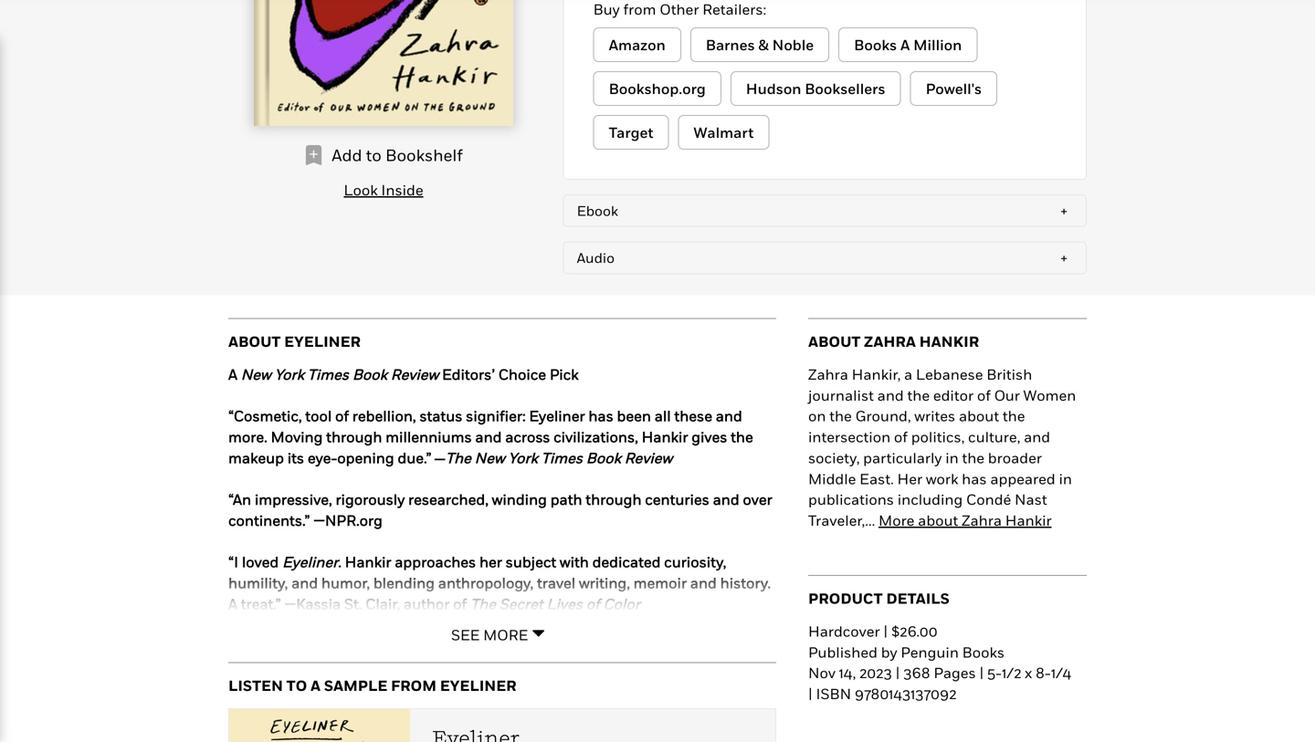 Task type: vqa. For each thing, say whether or not it's contained in the screenshot.
bottom my
no



Task type: locate. For each thing, give the bounding box(es) containing it.
amazon link
[[594, 27, 682, 62]]

from down intersections
[[391, 678, 437, 695]]

0 vertical spatial through
[[326, 429, 382, 446]]

distant
[[294, 721, 343, 738]]

a right hankir, at the right
[[905, 366, 913, 383]]

books
[[855, 36, 898, 53], [963, 644, 1005, 661]]

0 vertical spatial our
[[995, 387, 1021, 404]]

about for about zahra hankir
[[809, 333, 861, 350]]

a new york times book review editors' choice pick
[[228, 366, 579, 383]]

author
[[404, 596, 450, 613]]

through inside "cosmetic, tool of rebellion, status signifier: eyeliner has been all these and more. moving through millenniums and across civilizations, hankir gives the makeup its eye-opening due." —
[[326, 429, 382, 446]]

zahra up journalist
[[809, 366, 849, 383]]

0 vertical spatial review
[[391, 366, 439, 383]]

her
[[898, 470, 923, 488]]

our inside zahra hankir, a lebanese british journalist and the editor of our women on the ground, writes about the intersection of politics, culture, and society, particularly in the broader middle east. her work has appeared in publications including condé nast traveler,…
[[995, 387, 1021, 404]]

and left over at the bottom of page
[[713, 491, 740, 509]]

1 vertical spatial our
[[429, 637, 455, 655]]

been inside "cosmetic, tool of rebellion, status signifier: eyeliner has been all these and more. moving through millenniums and across civilizations, hankir gives the makeup its eye-opening due." —
[[617, 408, 651, 425]]

of
[[978, 387, 991, 404], [335, 408, 349, 425], [895, 429, 908, 446], [453, 596, 467, 613], [586, 596, 600, 613], [310, 658, 324, 676], [446, 658, 460, 676], [346, 679, 360, 697]]

details
[[887, 590, 950, 608]]

ground
[[562, 637, 614, 655]]

"i loved eyeliner
[[228, 554, 338, 571]]

1 vertical spatial times
[[542, 450, 583, 467]]

hankir down all
[[642, 429, 689, 446]]

through
[[326, 429, 382, 446], [586, 491, 642, 509], [228, 679, 284, 697]]

york for the
[[508, 450, 538, 467]]

a left "sample"
[[311, 678, 321, 695]]

york for a
[[275, 366, 304, 383]]

1 vertical spatial zahra
[[809, 366, 849, 383]]

of right tool
[[335, 408, 349, 425]]

have
[[442, 742, 475, 743]]

0 horizontal spatial zahra
[[809, 366, 849, 383]]

hudson booksellers link
[[731, 71, 902, 106]]

of up the cosmetic
[[446, 658, 460, 676]]

more about zahra hankir
[[879, 512, 1052, 530]]

1 horizontal spatial book
[[586, 450, 621, 467]]

more inside button
[[483, 627, 528, 644]]

0 horizontal spatial about
[[228, 333, 281, 350]]

from
[[624, 0, 657, 18], [391, 678, 437, 695]]

of inside "cosmetic, tool of rebellion, status signifier: eyeliner has been all these and more. moving through millenniums and across civilizations, hankir gives the makeup its eye-opening due." —
[[335, 408, 349, 425]]

0 vertical spatial zahra
[[865, 333, 916, 350]]

on down 'secret'
[[515, 637, 533, 655]]

1 horizontal spatial our
[[995, 387, 1021, 404]]

the right gives
[[731, 429, 754, 446]]

the down comes
[[643, 658, 665, 676]]

zahra down condé
[[962, 512, 1002, 530]]

times up tool
[[308, 366, 349, 383]]

1 horizontal spatial in
[[1060, 470, 1073, 488]]

work
[[926, 470, 959, 488]]

0 vertical spatial the
[[446, 450, 471, 467]]

1 horizontal spatial books
[[963, 644, 1005, 661]]

1 vertical spatial more
[[483, 627, 528, 644]]

the
[[908, 387, 930, 404], [830, 408, 852, 425], [1003, 408, 1026, 425], [731, 429, 754, 446], [963, 450, 985, 467], [536, 637, 559, 655], [327, 658, 349, 676], [643, 658, 665, 676], [288, 679, 310, 697], [268, 721, 291, 738], [397, 721, 419, 738]]

history.
[[721, 575, 771, 592]]

times down civilizations,
[[542, 450, 583, 467]]

1 horizontal spatial has
[[962, 470, 987, 488]]

listen
[[228, 678, 283, 695]]

product details
[[809, 590, 950, 608]]

on
[[809, 408, 827, 425], [515, 637, 533, 655]]

2 vertical spatial a
[[311, 678, 321, 695]]

our women on the ground
[[429, 637, 618, 655]]

1 vertical spatial york
[[508, 450, 538, 467]]

2 + from the top
[[1061, 250, 1068, 267]]

0 horizontal spatial through
[[228, 679, 284, 697]]

of down writing,
[[586, 596, 600, 613]]

1 vertical spatial been
[[478, 742, 513, 743]]

review down all
[[625, 450, 673, 467]]

hankir up lebanese
[[920, 333, 980, 350]]

review for the new york times book review
[[625, 450, 673, 467]]

1 horizontal spatial york
[[508, 450, 538, 467]]

journalist
[[809, 387, 874, 404]]

0 vertical spatial been
[[617, 408, 651, 425]]

powell's
[[926, 80, 982, 97]]

eyes.
[[658, 742, 692, 743]]

0 vertical spatial book
[[353, 366, 387, 383]]

pens,
[[673, 721, 710, 738]]

with inside from the distant past to the present, with fingers and felt-tipped pens, metallic powders and gel pots, humans have been drawn to lining their eyes. th
[[482, 721, 511, 738]]

1 vertical spatial from
[[391, 678, 437, 695]]

our down author
[[429, 637, 455, 655]]

published
[[809, 644, 878, 661]]

about up hankir, at the right
[[809, 333, 861, 350]]

rebellion,
[[353, 408, 416, 425]]

x
[[1025, 665, 1033, 682]]

been left all
[[617, 408, 651, 425]]

0 vertical spatial york
[[275, 366, 304, 383]]

through down exploration
[[228, 679, 284, 697]]

lebanese
[[916, 366, 984, 383]]

hardcover        | $26.00 published by penguin books nov 14, 2023 | 368 pages | 5-1/2 x 8-1/4 | isbn 9780143137092
[[809, 623, 1072, 703]]

1 horizontal spatial a
[[667, 637, 675, 655]]

—kassia
[[285, 596, 341, 613]]

more.
[[228, 429, 268, 446]]

women down the british
[[1024, 387, 1077, 404]]

eyeliner
[[284, 333, 361, 350], [529, 408, 585, 425], [282, 554, 338, 571], [440, 678, 517, 695]]

more down 'secret'
[[483, 627, 528, 644]]

the down journalist
[[830, 408, 852, 425]]

2 horizontal spatial through
[[586, 491, 642, 509]]

0 horizontal spatial more
[[483, 627, 528, 644]]

2 horizontal spatial a
[[905, 366, 913, 383]]

powders
[[228, 742, 287, 743]]

the up "humans" on the bottom left of the page
[[397, 721, 419, 738]]

2 vertical spatial a
[[228, 596, 238, 613]]

curiosity,
[[665, 554, 727, 571]]

eye-
[[308, 450, 337, 467]]

0 vertical spatial women
[[1024, 387, 1077, 404]]

book for a new york times book review editors' choice pick
[[353, 366, 387, 383]]

path
[[551, 491, 583, 509]]

eyeliner down "beauty"
[[440, 678, 517, 695]]

the down millenniums
[[446, 450, 471, 467]]

2 vertical spatial zahra
[[962, 512, 1002, 530]]

1 horizontal spatial been
[[617, 408, 651, 425]]

0 horizontal spatial book
[[353, 366, 387, 383]]

a for journalist
[[905, 366, 913, 383]]

0 vertical spatial from
[[624, 0, 657, 18]]

0 vertical spatial about
[[959, 408, 1000, 425]]

a inside zahra hankir, a lebanese british journalist and the editor of our women on the ground, writes about the intersection of politics, culture, and society, particularly in the broader middle east. her work has appeared in publications including condé nast traveler,…
[[905, 366, 913, 383]]

the down anthropology,
[[471, 596, 496, 613]]

through up opening
[[326, 429, 382, 446]]

the up writes
[[908, 387, 930, 404]]

and up —kassia on the left of page
[[292, 575, 318, 592]]

secret
[[500, 596, 543, 613]]

.
[[338, 554, 342, 571]]

0 vertical spatial with
[[560, 554, 589, 571]]

1 horizontal spatial women
[[1024, 387, 1077, 404]]

1 horizontal spatial review
[[625, 450, 673, 467]]

1 vertical spatial new
[[475, 450, 505, 467]]

0 horizontal spatial times
[[308, 366, 349, 383]]

anthropology,
[[438, 575, 534, 592]]

on down journalist
[[809, 408, 827, 425]]

memoir
[[634, 575, 687, 592]]

isbn
[[817, 686, 852, 703]]

of left 'an'
[[346, 679, 360, 697]]

exploration
[[228, 658, 306, 676]]

"i
[[228, 554, 239, 571]]

about up the culture,
[[959, 408, 1000, 425]]

1 vertical spatial through
[[586, 491, 642, 509]]

1/2
[[1003, 665, 1022, 682]]

review up the status
[[391, 366, 439, 383]]

a left treat."
[[228, 596, 238, 613]]

1 horizontal spatial about
[[809, 333, 861, 350]]

new down signifier:
[[475, 450, 505, 467]]

book for the new york times book review
[[586, 450, 621, 467]]

0 horizontal spatial been
[[478, 742, 513, 743]]

new for a
[[241, 366, 271, 383]]

book up rebellion,
[[353, 366, 387, 383]]

and down our women on the ground on the left
[[514, 658, 541, 676]]

0 horizontal spatial in
[[946, 450, 959, 467]]

our down the british
[[995, 387, 1021, 404]]

the new york times book review
[[446, 450, 673, 467]]

2 horizontal spatial zahra
[[962, 512, 1002, 530]]

1 horizontal spatial on
[[809, 408, 827, 425]]

has up condé
[[962, 470, 987, 488]]

a up "cosmetic, at the left of page
[[228, 366, 238, 383]]

1 horizontal spatial times
[[542, 450, 583, 467]]

0 vertical spatial a
[[905, 366, 913, 383]]

of up see
[[453, 596, 467, 613]]

0 horizontal spatial women
[[459, 637, 511, 655]]

0 vertical spatial +
[[1061, 202, 1068, 219]]

been right have at the bottom left of the page
[[478, 742, 513, 743]]

pots,
[[345, 742, 378, 743]]

women up "beauty"
[[459, 637, 511, 655]]

hankir right .
[[345, 554, 392, 571]]

has up civilizations,
[[589, 408, 614, 425]]

and up broader
[[1024, 429, 1051, 446]]

1 vertical spatial book
[[586, 450, 621, 467]]

book down civilizations,
[[586, 450, 621, 467]]

from the distant past to the present, with fingers and felt-tipped pens, metallic powders and gel pots, humans have been drawn to lining their eyes. th
[[228, 721, 769, 743]]

barnes
[[706, 36, 755, 53]]

+
[[1061, 202, 1068, 219], [1061, 250, 1068, 267]]

0 horizontal spatial has
[[589, 408, 614, 425]]

eyeliner up across
[[529, 408, 585, 425]]

humor,
[[322, 575, 370, 592]]

with left fingers
[[482, 721, 511, 738]]

1 vertical spatial review
[[625, 450, 673, 467]]

subject
[[506, 554, 557, 571]]

1 horizontal spatial new
[[475, 450, 505, 467]]

these
[[675, 408, 713, 425]]

0 vertical spatial times
[[308, 366, 349, 383]]

2 about from the left
[[809, 333, 861, 350]]

york down across
[[508, 450, 538, 467]]

1 vertical spatial on
[[515, 637, 533, 655]]

has
[[589, 408, 614, 425], [962, 470, 987, 488]]

the up the culture,
[[1003, 408, 1026, 425]]

and up gives
[[716, 408, 743, 425]]

1 horizontal spatial more
[[879, 512, 915, 530]]

2 vertical spatial through
[[228, 679, 284, 697]]

| up by
[[884, 623, 888, 641]]

1 about from the left
[[228, 333, 281, 350]]

1 horizontal spatial through
[[326, 429, 382, 446]]

of inside . hankir approaches her subject with dedicated curiosity, humility, and humor, blending anthropology, travel writing, memoir and history. a treat." —kassia st. clair, author of
[[453, 596, 467, 613]]

1 vertical spatial with
[[482, 721, 511, 738]]

and inside "an impressive, rigorously researched, winding path through centuries and over continents." —npr.org
[[713, 491, 740, 509]]

lens
[[314, 679, 342, 697]]

0 vertical spatial more
[[879, 512, 915, 530]]

a up 'globe,' at the bottom right of page
[[667, 637, 675, 655]]

1 + from the top
[[1061, 202, 1068, 219]]

the
[[446, 450, 471, 467], [471, 596, 496, 613]]

including
[[898, 491, 963, 509]]

about down including
[[919, 512, 959, 530]]

due." —
[[398, 450, 446, 467]]

review
[[391, 366, 439, 383], [625, 450, 673, 467]]

0 horizontal spatial with
[[482, 721, 511, 738]]

1 vertical spatial in
[[1060, 470, 1073, 488]]

politics,
[[912, 429, 965, 446]]

from right 'buy'
[[624, 0, 657, 18]]

target
[[609, 124, 654, 141]]

1 vertical spatial has
[[962, 470, 987, 488]]

0 horizontal spatial books
[[855, 36, 898, 53]]

about
[[959, 408, 1000, 425], [919, 512, 959, 530]]

books up 5-
[[963, 644, 1005, 661]]

about up "cosmetic, at the left of page
[[228, 333, 281, 350]]

through right path
[[586, 491, 642, 509]]

1 vertical spatial +
[[1061, 250, 1068, 267]]

0 horizontal spatial a
[[311, 678, 321, 695]]

eyeliner by zahra hankir image
[[254, 0, 513, 126]]

been
[[617, 408, 651, 425], [478, 742, 513, 743]]

1 vertical spatial books
[[963, 644, 1005, 661]]

powell's link
[[911, 71, 998, 106]]

in right 'appeared'
[[1060, 470, 1073, 488]]

14,
[[840, 665, 857, 682]]

opening
[[337, 450, 394, 467]]

0 horizontal spatial new
[[241, 366, 271, 383]]

power
[[544, 658, 586, 676]]

books up booksellers on the top right of page
[[855, 36, 898, 53]]

a left the million
[[901, 36, 910, 53]]

0 vertical spatial books
[[855, 36, 898, 53]]

new up "cosmetic, at the left of page
[[241, 366, 271, 383]]

and down distant
[[290, 742, 317, 743]]

hudson booksellers
[[746, 80, 886, 97]]

comes a dazzling exploration of the intersections of beauty and power around the globe, told through the lens of an iconic cosmetic
[[228, 637, 741, 697]]

1 horizontal spatial with
[[560, 554, 589, 571]]

of right editor
[[978, 387, 991, 404]]

add to bookshelf
[[332, 145, 463, 165]]

in up work
[[946, 450, 959, 467]]

+ for audio
[[1061, 250, 1068, 267]]

with up "travel"
[[560, 554, 589, 571]]

been inside from the distant past to the present, with fingers and felt-tipped pens, metallic powders and gel pots, humans have been drawn to lining their eyes. th
[[478, 742, 513, 743]]

and down signifier:
[[476, 429, 502, 446]]

more down including
[[879, 512, 915, 530]]

0 horizontal spatial review
[[391, 366, 439, 383]]

approaches
[[395, 554, 476, 571]]

zahra up hankir, at the right
[[865, 333, 916, 350]]

1 vertical spatial the
[[471, 596, 496, 613]]

and
[[878, 387, 904, 404], [716, 408, 743, 425], [476, 429, 502, 446], [1024, 429, 1051, 446], [713, 491, 740, 509], [292, 575, 318, 592], [691, 575, 717, 592], [514, 658, 541, 676], [567, 721, 593, 738], [290, 742, 317, 743]]

0 vertical spatial in
[[946, 450, 959, 467]]

1 vertical spatial a
[[667, 637, 675, 655]]

civilizations,
[[554, 429, 639, 446]]

her
[[480, 554, 503, 571]]

british
[[987, 366, 1033, 383]]

york down 'about eyeliner'
[[275, 366, 304, 383]]

0 vertical spatial new
[[241, 366, 271, 383]]

dazzling
[[678, 637, 736, 655]]

the for the secret lives of color
[[471, 596, 496, 613]]

0 horizontal spatial york
[[275, 366, 304, 383]]

0 vertical spatial has
[[589, 408, 614, 425]]

0 vertical spatial on
[[809, 408, 827, 425]]



Task type: describe. For each thing, give the bounding box(es) containing it.
the inside "cosmetic, tool of rebellion, status signifier: eyeliner has been all these and more. moving through millenniums and across civilizations, hankir gives the makeup its eye-opening due." —
[[731, 429, 754, 446]]

product
[[809, 590, 883, 608]]

a inside comes a dazzling exploration of the intersections of beauty and power around the globe, told through the lens of an iconic cosmetic
[[667, 637, 675, 655]]

hankir down nast
[[1006, 512, 1052, 530]]

east.
[[860, 470, 894, 488]]

the for the new york times book review
[[446, 450, 471, 467]]

times for the
[[542, 450, 583, 467]]

and up ground,
[[878, 387, 904, 404]]

0 horizontal spatial on
[[515, 637, 533, 655]]

an
[[363, 679, 381, 697]]

eyeliner up "humor,"
[[282, 554, 338, 571]]

more about zahra hankir link
[[879, 512, 1052, 530]]

moving
[[271, 429, 323, 446]]

status
[[420, 408, 463, 425]]

zahra inside zahra hankir, a lebanese british journalist and the editor of our women on the ground, writes about the intersection of politics, culture, and society, particularly in the broader middle east. her work has appeared in publications including condé nast traveler,…
[[809, 366, 849, 383]]

winding
[[492, 491, 547, 509]]

look inside link
[[344, 181, 424, 199]]

hudson
[[746, 80, 802, 97]]

middle
[[809, 470, 857, 488]]

intersections
[[353, 658, 443, 676]]

lives
[[547, 596, 583, 613]]

1/4
[[1052, 665, 1072, 682]]

0 vertical spatial a
[[901, 36, 910, 53]]

to left 'lining'
[[562, 742, 576, 743]]

the up powders
[[268, 721, 291, 738]]

hankir,
[[852, 366, 901, 383]]

and down curiosity,
[[691, 575, 717, 592]]

sample
[[324, 678, 388, 695]]

barnes & noble link
[[691, 27, 830, 62]]

drawn
[[516, 742, 559, 743]]

0 horizontal spatial our
[[429, 637, 455, 655]]

present,
[[423, 721, 479, 738]]

about zahra hankir
[[809, 333, 980, 350]]

books a million
[[855, 36, 963, 53]]

retailers:
[[703, 0, 767, 18]]

gel
[[320, 742, 341, 743]]

1 vertical spatial a
[[228, 366, 238, 383]]

penguin
[[901, 644, 959, 661]]

editor
[[934, 387, 974, 404]]

"cosmetic,
[[228, 408, 302, 425]]

about for about eyeliner
[[228, 333, 281, 350]]

1 vertical spatial women
[[459, 637, 511, 655]]

through inside comes a dazzling exploration of the intersections of beauty and power around the globe, told through the lens of an iconic cosmetic
[[228, 679, 284, 697]]

&
[[759, 36, 769, 53]]

look inside
[[344, 181, 424, 199]]

their
[[623, 742, 655, 743]]

intersection
[[809, 429, 891, 446]]

listen to a sample from eyeliner
[[228, 678, 517, 695]]

humans
[[382, 742, 439, 743]]

barnes & noble
[[706, 36, 814, 53]]

pages
[[934, 665, 977, 682]]

"an
[[228, 491, 251, 509]]

"an impressive, rigorously researched, winding path through centuries and over continents." —npr.org
[[228, 491, 773, 530]]

| left 5-
[[980, 665, 984, 682]]

all
[[655, 408, 671, 425]]

about inside zahra hankir, a lebanese british journalist and the editor of our women on the ground, writes about the intersection of politics, culture, and society, particularly in the broader middle east. her work has appeared in publications including condé nast traveler,…
[[959, 408, 1000, 425]]

9780143137092
[[855, 686, 957, 703]]

nov
[[809, 665, 836, 682]]

comes
[[618, 637, 663, 655]]

the up 'power'
[[536, 637, 559, 655]]

buy from other retailers:
[[594, 0, 767, 18]]

hardcover
[[809, 623, 881, 641]]

women inside zahra hankir, a lebanese british journalist and the editor of our women on the ground, writes about the intersection of politics, culture, and society, particularly in the broader middle east. her work has appeared in publications including condé nast traveler,…
[[1024, 387, 1077, 404]]

has inside "cosmetic, tool of rebellion, status signifier: eyeliner has been all these and more. moving through millenniums and across civilizations, hankir gives the makeup its eye-opening due." —
[[589, 408, 614, 425]]

a for eyeliner
[[311, 678, 321, 695]]

hankir inside "cosmetic, tool of rebellion, status signifier: eyeliner has been all these and more. moving through millenniums and across civilizations, hankir gives the makeup its eye-opening due." —
[[642, 429, 689, 446]]

hankir inside . hankir approaches her subject with dedicated curiosity, humility, and humor, blending anthropology, travel writing, memoir and history. a treat." —kassia st. clair, author of
[[345, 554, 392, 571]]

walmart link
[[679, 115, 770, 150]]

the secret lives of color
[[471, 596, 640, 613]]

dedicated
[[593, 554, 661, 571]]

has inside zahra hankir, a lebanese british journalist and the editor of our women on the ground, writes about the intersection of politics, culture, and society, particularly in the broader middle east. her work has appeared in publications including condé nast traveler,…
[[962, 470, 987, 488]]

| left the 368
[[896, 665, 900, 682]]

eyeliner inside "cosmetic, tool of rebellion, status signifier: eyeliner has been all these and more. moving through millenniums and across civilizations, hankir gives the makeup its eye-opening due." —
[[529, 408, 585, 425]]

1 horizontal spatial from
[[624, 0, 657, 18]]

| left the isbn on the right bottom of the page
[[809, 686, 813, 703]]

to left lens
[[287, 678, 307, 695]]

rigorously
[[336, 491, 405, 509]]

the up lens
[[327, 658, 349, 676]]

on inside zahra hankir, a lebanese british journalist and the editor of our women on the ground, writes about the intersection of politics, culture, and society, particularly in the broader middle east. her work has appeared in publications including condé nast traveler,…
[[809, 408, 827, 425]]

new for the
[[475, 450, 505, 467]]

books a million link
[[839, 27, 978, 62]]

signifier:
[[466, 408, 526, 425]]

and up 'lining'
[[567, 721, 593, 738]]

to right add
[[366, 145, 382, 165]]

with inside . hankir approaches her subject with dedicated curiosity, humility, and humor, blending anthropology, travel writing, memoir and history. a treat." —kassia st. clair, author of
[[560, 554, 589, 571]]

society,
[[809, 450, 860, 467]]

its
[[288, 450, 304, 467]]

through inside "an impressive, rigorously researched, winding path through centuries and over continents." —npr.org
[[586, 491, 642, 509]]

st.
[[344, 596, 362, 613]]

centuries
[[645, 491, 710, 509]]

million
[[914, 36, 963, 53]]

cosmetic
[[429, 679, 491, 697]]

across
[[506, 429, 550, 446]]

1 horizontal spatial zahra
[[865, 333, 916, 350]]

to right past
[[380, 721, 393, 738]]

zahra hankir, a lebanese british journalist and the editor of our women on the ground, writes about the intersection of politics, culture, and society, particularly in the broader middle east. her work has appeared in publications including condé nast traveler,…
[[809, 366, 1077, 530]]

blending
[[374, 575, 435, 592]]

see
[[451, 627, 480, 644]]

tool
[[305, 408, 332, 425]]

ebook
[[577, 202, 619, 219]]

a inside . hankir approaches her subject with dedicated curiosity, humility, and humor, blending anthropology, travel writing, memoir and history. a treat." —kassia st. clair, author of
[[228, 596, 238, 613]]

amazon
[[609, 36, 666, 53]]

beauty
[[463, 658, 511, 676]]

editors'
[[442, 366, 495, 383]]

researched,
[[408, 491, 489, 509]]

and inside comes a dazzling exploration of the intersections of beauty and power around the globe, told through the lens of an iconic cosmetic
[[514, 658, 541, 676]]

travel
[[537, 575, 576, 592]]

past
[[346, 721, 376, 738]]

times for a
[[308, 366, 349, 383]]

review for a new york times book review editors' choice pick
[[391, 366, 439, 383]]

of up lens
[[310, 658, 324, 676]]

other
[[660, 0, 699, 18]]

booksellers
[[805, 80, 886, 97]]

the down the culture,
[[963, 450, 985, 467]]

choice
[[499, 366, 547, 383]]

+ for ebook
[[1061, 202, 1068, 219]]

look
[[344, 181, 378, 199]]

noble
[[773, 36, 814, 53]]

of up particularly in the bottom of the page
[[895, 429, 908, 446]]

1 vertical spatial about
[[919, 512, 959, 530]]

0 horizontal spatial from
[[391, 678, 437, 695]]

about eyeliner
[[228, 333, 361, 350]]

books inside "hardcover        | $26.00 published by penguin books nov 14, 2023 | 368 pages | 5-1/2 x 8-1/4 | isbn 9780143137092"
[[963, 644, 1005, 661]]

inside
[[381, 181, 424, 199]]

continents."
[[228, 512, 310, 530]]

buy
[[594, 0, 620, 18]]

culture,
[[969, 429, 1021, 446]]

add
[[332, 145, 362, 165]]

368
[[904, 665, 931, 682]]

the left lens
[[288, 679, 310, 697]]

walmart
[[694, 124, 754, 141]]

eyeliner up tool
[[284, 333, 361, 350]]

"cosmetic, tool of rebellion, status signifier: eyeliner has been all these and more. moving through millenniums and across civilizations, hankir gives the makeup its eye-opening due." —
[[228, 408, 754, 467]]



